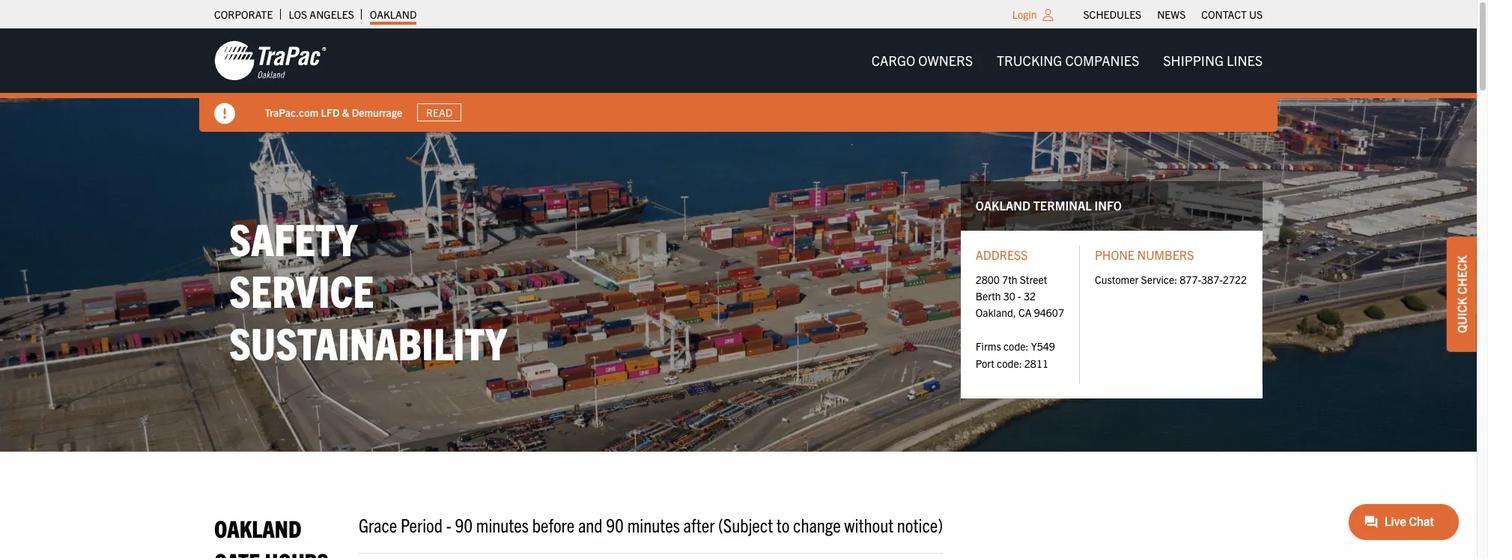 Task type: vqa. For each thing, say whether or not it's contained in the screenshot.
Accessible
no



Task type: locate. For each thing, give the bounding box(es) containing it.
los
[[289, 7, 307, 21]]

877-
[[1180, 272, 1202, 286]]

quick
[[1455, 297, 1470, 333]]

minutes left after
[[628, 513, 680, 537]]

phone numbers
[[1095, 247, 1195, 262]]

oakland image
[[214, 40, 327, 82]]

&
[[343, 105, 350, 119]]

cargo
[[872, 52, 916, 69]]

1 horizontal spatial minutes
[[628, 513, 680, 537]]

shipping lines
[[1164, 52, 1263, 69]]

0 horizontal spatial oakland
[[214, 513, 302, 543]]

demurrage
[[352, 105, 403, 119]]

grace period - 90 minutes before and 90 minutes after (subject to change without notice)
[[359, 513, 943, 537]]

2 vertical spatial oakland
[[214, 513, 302, 543]]

corporate link
[[214, 4, 273, 25]]

oakland,
[[976, 306, 1017, 319]]

terminal
[[1034, 198, 1092, 213]]

minutes left before
[[476, 513, 529, 537]]

oakland for oakland link
[[370, 7, 417, 21]]

- inside the 2800 7th street berth 30 - 32 oakland, ca 94607
[[1018, 289, 1022, 303]]

shipping lines link
[[1152, 46, 1275, 76]]

1 vertical spatial -
[[446, 513, 452, 537]]

banner containing cargo owners
[[0, 28, 1489, 132]]

90 right period
[[455, 513, 473, 537]]

387-
[[1202, 272, 1223, 286]]

shipping
[[1164, 52, 1224, 69]]

1 vertical spatial menu bar
[[860, 46, 1275, 76]]

- right period
[[446, 513, 452, 537]]

oakland link
[[370, 4, 417, 25]]

menu bar containing schedules
[[1076, 4, 1271, 25]]

customer service: 877-387-2722
[[1095, 272, 1248, 286]]

0 horizontal spatial 90
[[455, 513, 473, 537]]

light image
[[1043, 9, 1054, 21]]

code: up 2811
[[1004, 340, 1029, 353]]

menu bar down the light icon
[[860, 46, 1275, 76]]

menu bar up shipping
[[1076, 4, 1271, 25]]

0 vertical spatial menu bar
[[1076, 4, 1271, 25]]

cargo owners
[[872, 52, 973, 69]]

1 horizontal spatial -
[[1018, 289, 1022, 303]]

us
[[1250, 7, 1263, 21]]

firms
[[976, 340, 1002, 353]]

cargo owners link
[[860, 46, 985, 76]]

address
[[976, 247, 1028, 262]]

1 minutes from the left
[[476, 513, 529, 537]]

news link
[[1158, 4, 1186, 25]]

port
[[976, 356, 995, 370]]

0 horizontal spatial minutes
[[476, 513, 529, 537]]

1 horizontal spatial 90
[[606, 513, 624, 537]]

90
[[455, 513, 473, 537], [606, 513, 624, 537]]

0 horizontal spatial -
[[446, 513, 452, 537]]

service
[[229, 263, 374, 317]]

after
[[684, 513, 715, 537]]

oakland for oakland terminal info
[[976, 198, 1031, 213]]

2 horizontal spatial oakland
[[976, 198, 1031, 213]]

code: right port
[[997, 356, 1022, 370]]

2722
[[1223, 272, 1248, 286]]

menu bar containing cargo owners
[[860, 46, 1275, 76]]

angeles
[[310, 7, 354, 21]]

1 horizontal spatial oakland
[[370, 7, 417, 21]]

oakland
[[370, 7, 417, 21], [976, 198, 1031, 213], [214, 513, 302, 543]]

menu bar
[[1076, 4, 1271, 25], [860, 46, 1275, 76]]

safety
[[229, 210, 358, 265]]

- left 32
[[1018, 289, 1022, 303]]

banner
[[0, 28, 1489, 132]]

0 vertical spatial oakland
[[370, 7, 417, 21]]

1 vertical spatial oakland
[[976, 198, 1031, 213]]

login
[[1013, 7, 1037, 21]]

94607
[[1035, 306, 1065, 319]]

minutes
[[476, 513, 529, 537], [628, 513, 680, 537]]

safety service sustainability
[[229, 210, 507, 369]]

lines
[[1227, 52, 1263, 69]]

code:
[[1004, 340, 1029, 353], [997, 356, 1022, 370]]

notice)
[[897, 513, 943, 537]]

7th
[[1003, 272, 1018, 286]]

sustainability
[[229, 315, 507, 369]]

and
[[578, 513, 603, 537]]

service:
[[1142, 272, 1178, 286]]

2 minutes from the left
[[628, 513, 680, 537]]

quick check link
[[1448, 237, 1478, 352]]

32
[[1024, 289, 1036, 303]]

firms code:  y549 port code:  2811
[[976, 340, 1056, 370]]

0 vertical spatial -
[[1018, 289, 1022, 303]]

90 right and
[[606, 513, 624, 537]]

-
[[1018, 289, 1022, 303], [446, 513, 452, 537]]



Task type: describe. For each thing, give the bounding box(es) containing it.
grace
[[359, 513, 397, 537]]

trapac.com lfd & demurrage
[[265, 105, 403, 119]]

trapac.com
[[265, 105, 319, 119]]

lfd
[[321, 105, 340, 119]]

owners
[[919, 52, 973, 69]]

trucking companies
[[997, 52, 1140, 69]]

2800
[[976, 272, 1000, 286]]

trucking companies link
[[985, 46, 1152, 76]]

contact
[[1202, 7, 1247, 21]]

berth
[[976, 289, 1001, 303]]

street
[[1020, 272, 1048, 286]]

(subject
[[718, 513, 773, 537]]

info
[[1095, 198, 1122, 213]]

change
[[794, 513, 841, 537]]

y549
[[1032, 340, 1056, 353]]

2800 7th street berth 30 - 32 oakland, ca 94607
[[976, 272, 1065, 319]]

contact us link
[[1202, 4, 1263, 25]]

login link
[[1013, 7, 1037, 21]]

companies
[[1066, 52, 1140, 69]]

contact us
[[1202, 7, 1263, 21]]

customer
[[1095, 272, 1139, 286]]

1 90 from the left
[[455, 513, 473, 537]]

read
[[427, 106, 453, 119]]

1 vertical spatial code:
[[997, 356, 1022, 370]]

without
[[845, 513, 894, 537]]

oakland terminal info
[[976, 198, 1122, 213]]

news
[[1158, 7, 1186, 21]]

check
[[1455, 255, 1470, 294]]

menu bar inside banner
[[860, 46, 1275, 76]]

phone
[[1095, 247, 1135, 262]]

los angeles link
[[289, 4, 354, 25]]

2 90 from the left
[[606, 513, 624, 537]]

period
[[401, 513, 443, 537]]

schedules link
[[1084, 4, 1142, 25]]

schedules
[[1084, 7, 1142, 21]]

to
[[777, 513, 790, 537]]

ca
[[1019, 306, 1032, 319]]

numbers
[[1138, 247, 1195, 262]]

quick check
[[1455, 255, 1470, 333]]

0 vertical spatial code:
[[1004, 340, 1029, 353]]

los angeles
[[289, 7, 354, 21]]

read link
[[418, 103, 462, 122]]

30
[[1004, 289, 1016, 303]]

2811
[[1025, 356, 1049, 370]]

corporate
[[214, 7, 273, 21]]

before
[[533, 513, 575, 537]]

trucking
[[997, 52, 1063, 69]]

solid image
[[214, 103, 235, 124]]



